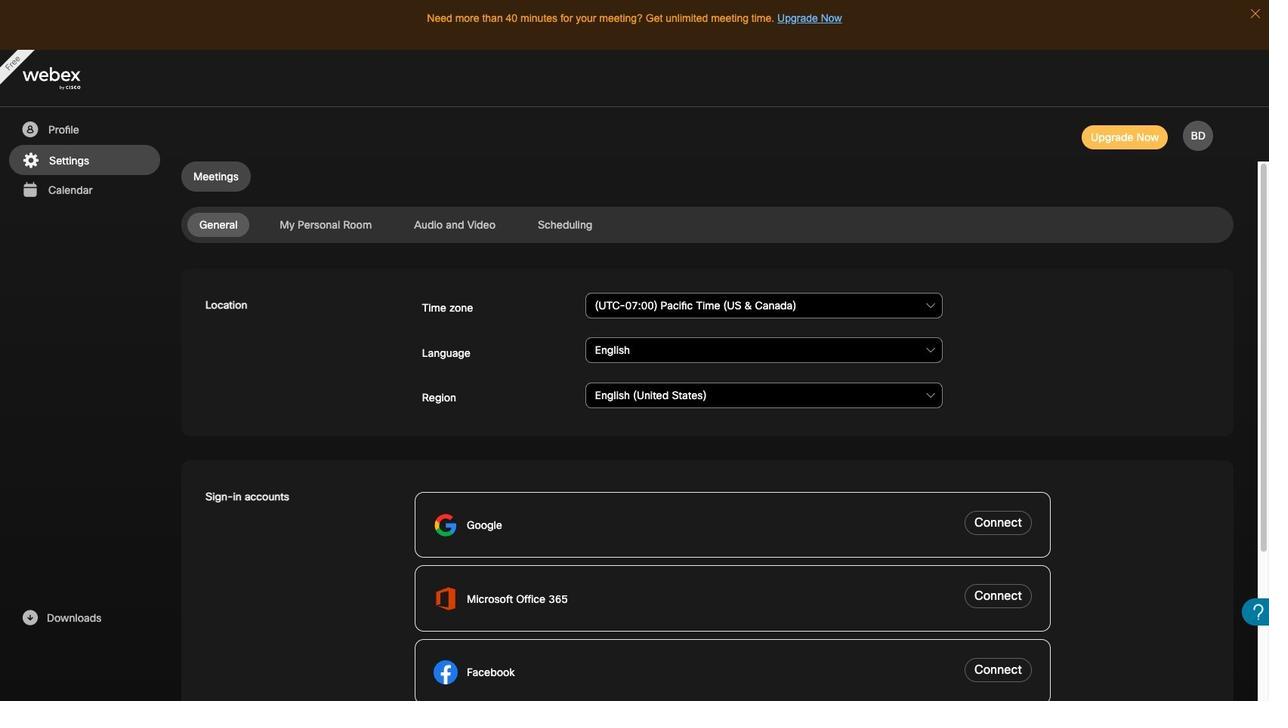 Task type: locate. For each thing, give the bounding box(es) containing it.
None text field
[[585, 293, 943, 319], [585, 338, 943, 364], [585, 383, 943, 408], [585, 293, 943, 319], [585, 338, 943, 364], [585, 383, 943, 408]]

1 tab list from the top
[[181, 162, 1234, 192]]

tab list
[[181, 162, 1234, 192], [181, 213, 1234, 237]]

mds settings_filled image
[[21, 152, 40, 170]]

1 vertical spatial tab list
[[181, 213, 1234, 237]]

0 vertical spatial tab list
[[181, 162, 1234, 192]]

banner
[[0, 50, 1269, 107]]



Task type: describe. For each thing, give the bounding box(es) containing it.
mds content download_filled image
[[20, 610, 39, 628]]

mds meetings_filled image
[[20, 181, 39, 199]]

2 tab list from the top
[[181, 213, 1234, 237]]

cisco webex image
[[23, 68, 113, 90]]

mds people circle_filled image
[[20, 121, 39, 139]]



Task type: vqa. For each thing, say whether or not it's contained in the screenshot.
mds content download_filled image
yes



